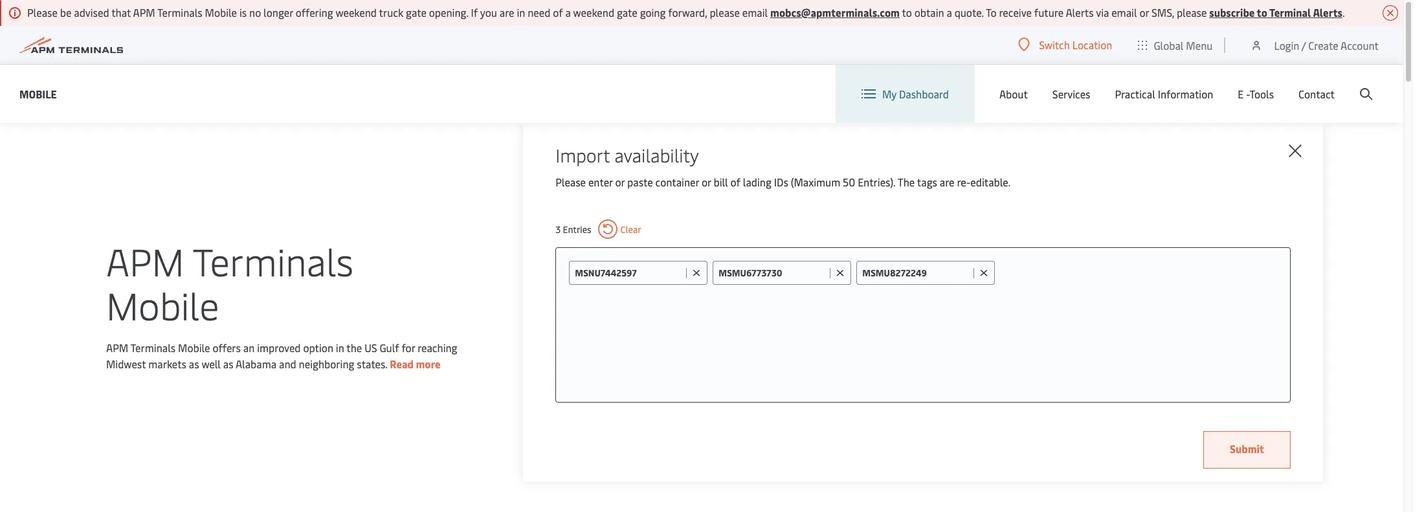 Task type: locate. For each thing, give the bounding box(es) containing it.
Entered ID text field
[[575, 267, 683, 279], [719, 267, 827, 279], [862, 267, 970, 279]]

submit
[[1230, 441, 1264, 456]]

0 horizontal spatial or
[[615, 175, 625, 189]]

in inside apm terminals mobile offers an improved option in the us gulf for reaching midwest markets as well as alabama and neighboring states.
[[336, 340, 344, 355]]

alerts up login / create account
[[1313, 5, 1342, 19]]

as left well
[[189, 357, 199, 371]]

midwest
[[106, 357, 146, 371]]

terminals inside the 'apm terminals mobile'
[[193, 235, 354, 286]]

to left the obtain
[[902, 5, 912, 19]]

1 a from the left
[[565, 5, 571, 19]]

1 horizontal spatial alerts
[[1313, 5, 1342, 19]]

are left re-
[[940, 175, 954, 189]]

read
[[390, 357, 414, 371]]

1 to from the left
[[902, 5, 912, 19]]

no
[[249, 5, 261, 19]]

please right sms,
[[1177, 5, 1207, 19]]

terminals for apm terminals mobile offers an improved option in the us gulf for reaching midwest markets as well as alabama and neighboring states.
[[130, 340, 176, 355]]

to left 'terminal'
[[1257, 5, 1267, 19]]

gate
[[406, 5, 427, 19], [617, 5, 637, 19]]

clear
[[620, 223, 641, 235]]

or left bill
[[702, 175, 711, 189]]

are
[[500, 5, 514, 19], [940, 175, 954, 189]]

1 horizontal spatial or
[[702, 175, 711, 189]]

practical
[[1115, 87, 1155, 101]]

states.
[[357, 357, 387, 371]]

as down offers
[[223, 357, 233, 371]]

quote. to
[[955, 5, 997, 19]]

editable.
[[971, 175, 1011, 189]]

of right need
[[553, 5, 563, 19]]

1 vertical spatial are
[[940, 175, 954, 189]]

more
[[416, 357, 441, 371]]

in left the
[[336, 340, 344, 355]]

0 vertical spatial are
[[500, 5, 514, 19]]

2 weekend from the left
[[573, 5, 614, 19]]

e
[[1238, 87, 1244, 101]]

1 horizontal spatial a
[[947, 5, 952, 19]]

apm inside apm terminals mobile offers an improved option in the us gulf for reaching midwest markets as well as alabama and neighboring states.
[[106, 340, 128, 355]]

1 vertical spatial please
[[556, 175, 586, 189]]

1 horizontal spatial of
[[730, 175, 740, 189]]

weekend right need
[[573, 5, 614, 19]]

0 horizontal spatial entered id text field
[[575, 267, 683, 279]]

contact
[[1299, 87, 1335, 101]]

1 horizontal spatial entered id text field
[[719, 267, 827, 279]]

e -tools
[[1238, 87, 1274, 101]]

services button
[[1052, 65, 1090, 123]]

option
[[303, 340, 333, 355]]

availability
[[614, 142, 699, 167]]

or left sms,
[[1140, 5, 1149, 19]]

please down import
[[556, 175, 586, 189]]

re-
[[957, 175, 971, 189]]

apm terminals mobile offers an improved option in the us gulf for reaching midwest markets as well as alabama and neighboring states.
[[106, 340, 457, 371]]

please enter or paste container or bill of lading ids (maximum 50 entries). the tags are re-editable.
[[556, 175, 1011, 189]]

please for please be advised that apm terminals mobile is no longer offering weekend truck gate opening. if you are in need of a weekend gate going forward, please email mobcs@apmterminals.com to obtain a quote. to receive future alerts via email or sms, please subscribe to terminal alerts .
[[27, 5, 58, 19]]

please left be
[[27, 5, 58, 19]]

0 vertical spatial of
[[553, 5, 563, 19]]

paste
[[627, 175, 653, 189]]

a right the obtain
[[947, 5, 952, 19]]

that
[[111, 5, 131, 19]]

1 vertical spatial terminals
[[193, 235, 354, 286]]

location
[[1072, 38, 1112, 52]]

1 gate from the left
[[406, 5, 427, 19]]

alerts left the via
[[1066, 5, 1094, 19]]

please right forward,
[[710, 5, 740, 19]]

1 horizontal spatial to
[[1257, 5, 1267, 19]]

2 horizontal spatial entered id text field
[[862, 267, 970, 279]]

0 horizontal spatial as
[[189, 357, 199, 371]]

forward,
[[668, 5, 707, 19]]

my dashboard
[[882, 87, 949, 101]]

subscribe
[[1209, 5, 1255, 19]]

3 entries
[[556, 223, 591, 235]]

0 horizontal spatial weekend
[[336, 5, 377, 19]]

read more link
[[390, 357, 441, 371]]

switch location button
[[1018, 38, 1112, 52]]

enter
[[588, 175, 613, 189]]

0 horizontal spatial a
[[565, 5, 571, 19]]

container
[[655, 175, 699, 189]]

improved
[[257, 340, 301, 355]]

1 vertical spatial apm
[[106, 235, 184, 286]]

0 vertical spatial in
[[517, 5, 525, 19]]

contact button
[[1299, 65, 1335, 123]]

read more
[[390, 357, 441, 371]]

1 horizontal spatial gate
[[617, 5, 637, 19]]

entries
[[563, 223, 591, 235]]

practical information
[[1115, 87, 1213, 101]]

0 horizontal spatial of
[[553, 5, 563, 19]]

apm for apm terminals mobile offers an improved option in the us gulf for reaching midwest markets as well as alabama and neighboring states.
[[106, 340, 128, 355]]

mobile
[[205, 5, 237, 19], [19, 86, 57, 101], [106, 279, 219, 330], [178, 340, 210, 355]]

subscribe to terminal alerts link
[[1209, 5, 1342, 19]]

a
[[565, 5, 571, 19], [947, 5, 952, 19]]

in left need
[[517, 5, 525, 19]]

gate right the truck at the left
[[406, 5, 427, 19]]

1 horizontal spatial in
[[517, 5, 525, 19]]

apm inside the 'apm terminals mobile'
[[106, 235, 184, 286]]

1 vertical spatial of
[[730, 175, 740, 189]]

are right you
[[500, 5, 514, 19]]

e -tools button
[[1238, 65, 1274, 123]]

50
[[843, 175, 855, 189]]

a right need
[[565, 5, 571, 19]]

the
[[898, 175, 915, 189]]

need
[[528, 5, 550, 19]]

0 horizontal spatial email
[[742, 5, 768, 19]]

1 horizontal spatial are
[[940, 175, 954, 189]]

of right bill
[[730, 175, 740, 189]]

0 horizontal spatial are
[[500, 5, 514, 19]]

login / create account link
[[1250, 26, 1379, 64]]

3 entered id text field from the left
[[862, 267, 970, 279]]

1 vertical spatial in
[[336, 340, 344, 355]]

1 weekend from the left
[[336, 5, 377, 19]]

ids
[[774, 175, 788, 189]]

neighboring
[[299, 357, 354, 371]]

0 vertical spatial please
[[27, 5, 58, 19]]

you
[[480, 5, 497, 19]]

(maximum
[[791, 175, 840, 189]]

gate left going at the top left of the page
[[617, 5, 637, 19]]

submit button
[[1203, 431, 1291, 469]]

in
[[517, 5, 525, 19], [336, 340, 344, 355]]

0 horizontal spatial please
[[27, 5, 58, 19]]

2 vertical spatial terminals
[[130, 340, 176, 355]]

0 horizontal spatial in
[[336, 340, 344, 355]]

0 vertical spatial apm
[[133, 5, 155, 19]]

email
[[742, 5, 768, 19], [1112, 5, 1137, 19]]

or right enter at left top
[[615, 175, 625, 189]]

1 as from the left
[[189, 357, 199, 371]]

please
[[27, 5, 58, 19], [556, 175, 586, 189]]

/
[[1302, 38, 1306, 52]]

1 horizontal spatial weekend
[[573, 5, 614, 19]]

as
[[189, 357, 199, 371], [223, 357, 233, 371]]

create
[[1308, 38, 1338, 52]]

please for please enter or paste container or bill of lading ids (maximum 50 entries). the tags are re-editable.
[[556, 175, 586, 189]]

2 to from the left
[[1257, 5, 1267, 19]]

0 horizontal spatial gate
[[406, 5, 427, 19]]

weekend left the truck at the left
[[336, 5, 377, 19]]

please
[[710, 5, 740, 19], [1177, 5, 1207, 19]]

terminals inside apm terminals mobile offers an improved option in the us gulf for reaching midwest markets as well as alabama and neighboring states.
[[130, 340, 176, 355]]

0 horizontal spatial please
[[710, 5, 740, 19]]

my dashboard button
[[861, 65, 949, 123]]

0 horizontal spatial to
[[902, 5, 912, 19]]

1 horizontal spatial please
[[1177, 5, 1207, 19]]

advised
[[74, 5, 109, 19]]

2 vertical spatial apm
[[106, 340, 128, 355]]

1 horizontal spatial email
[[1112, 5, 1137, 19]]

or
[[1140, 5, 1149, 19], [615, 175, 625, 189], [702, 175, 711, 189]]

1 horizontal spatial as
[[223, 357, 233, 371]]

0 horizontal spatial alerts
[[1066, 5, 1094, 19]]

1 horizontal spatial please
[[556, 175, 586, 189]]



Task type: vqa. For each thing, say whether or not it's contained in the screenshot.
Elizabeth associated with Port Elizabeth > Data Services & API Store
no



Task type: describe. For each thing, give the bounding box(es) containing it.
2 a from the left
[[947, 5, 952, 19]]

markets
[[148, 357, 186, 371]]

dashboard
[[899, 87, 949, 101]]

offering
[[296, 5, 333, 19]]

us
[[365, 340, 377, 355]]

1 please from the left
[[710, 5, 740, 19]]

gulf
[[380, 340, 399, 355]]

tools
[[1250, 87, 1274, 101]]

bill
[[714, 175, 728, 189]]

1 email from the left
[[742, 5, 768, 19]]

services
[[1052, 87, 1090, 101]]

entries).
[[858, 175, 895, 189]]

reaching
[[418, 340, 457, 355]]

receive
[[999, 5, 1032, 19]]

close alert image
[[1383, 5, 1398, 21]]

information
[[1158, 87, 1213, 101]]

-
[[1246, 87, 1250, 101]]

login
[[1274, 38, 1299, 52]]

well
[[202, 357, 221, 371]]

mobile link
[[19, 86, 57, 102]]

mobile secondary image
[[169, 329, 396, 512]]

opening.
[[429, 5, 468, 19]]

if
[[471, 5, 478, 19]]

clear button
[[598, 219, 641, 239]]

menu
[[1186, 38, 1213, 52]]

mobcs@apmterminals.com
[[770, 5, 900, 19]]

login / create account
[[1274, 38, 1379, 52]]

is
[[239, 5, 247, 19]]

my
[[882, 87, 897, 101]]

sms,
[[1152, 5, 1174, 19]]

Type or paste your IDs here text field
[[1000, 261, 1277, 284]]

3
[[556, 223, 561, 235]]

0 vertical spatial terminals
[[157, 5, 202, 19]]

mobcs@apmterminals.com link
[[770, 5, 900, 19]]

via
[[1096, 5, 1109, 19]]

account
[[1341, 38, 1379, 52]]

tags
[[917, 175, 937, 189]]

practical information button
[[1115, 65, 1213, 123]]

.
[[1342, 5, 1345, 19]]

global menu button
[[1125, 26, 1226, 64]]

please be advised that apm terminals mobile is no longer offering weekend truck gate opening. if you are in need of a weekend gate going forward, please email mobcs@apmterminals.com to obtain a quote. to receive future alerts via email or sms, please subscribe to terminal alerts .
[[27, 5, 1345, 19]]

future
[[1034, 5, 1064, 19]]

offers
[[213, 340, 241, 355]]

apm for apm terminals mobile
[[106, 235, 184, 286]]

import availability
[[556, 142, 699, 167]]

alabama
[[236, 357, 276, 371]]

global
[[1154, 38, 1184, 52]]

the
[[346, 340, 362, 355]]

about
[[999, 87, 1028, 101]]

apm terminals mobile
[[106, 235, 354, 330]]

1 alerts from the left
[[1066, 5, 1094, 19]]

2 entered id text field from the left
[[719, 267, 827, 279]]

switch
[[1039, 38, 1070, 52]]

about button
[[999, 65, 1028, 123]]

an
[[243, 340, 255, 355]]

2 as from the left
[[223, 357, 233, 371]]

going
[[640, 5, 666, 19]]

2 please from the left
[[1177, 5, 1207, 19]]

2 horizontal spatial or
[[1140, 5, 1149, 19]]

lading
[[743, 175, 772, 189]]

2 alerts from the left
[[1313, 5, 1342, 19]]

truck
[[379, 5, 403, 19]]

be
[[60, 5, 71, 19]]

global menu
[[1154, 38, 1213, 52]]

mobile inside apm terminals mobile offers an improved option in the us gulf for reaching midwest markets as well as alabama and neighboring states.
[[178, 340, 210, 355]]

longer
[[264, 5, 293, 19]]

switch location
[[1039, 38, 1112, 52]]

obtain
[[914, 5, 944, 19]]

2 gate from the left
[[617, 5, 637, 19]]

2 email from the left
[[1112, 5, 1137, 19]]

mobile inside the 'apm terminals mobile'
[[106, 279, 219, 330]]

terminal
[[1269, 5, 1311, 19]]

terminals for apm terminals mobile
[[193, 235, 354, 286]]

and
[[279, 357, 296, 371]]

1 entered id text field from the left
[[575, 267, 683, 279]]



